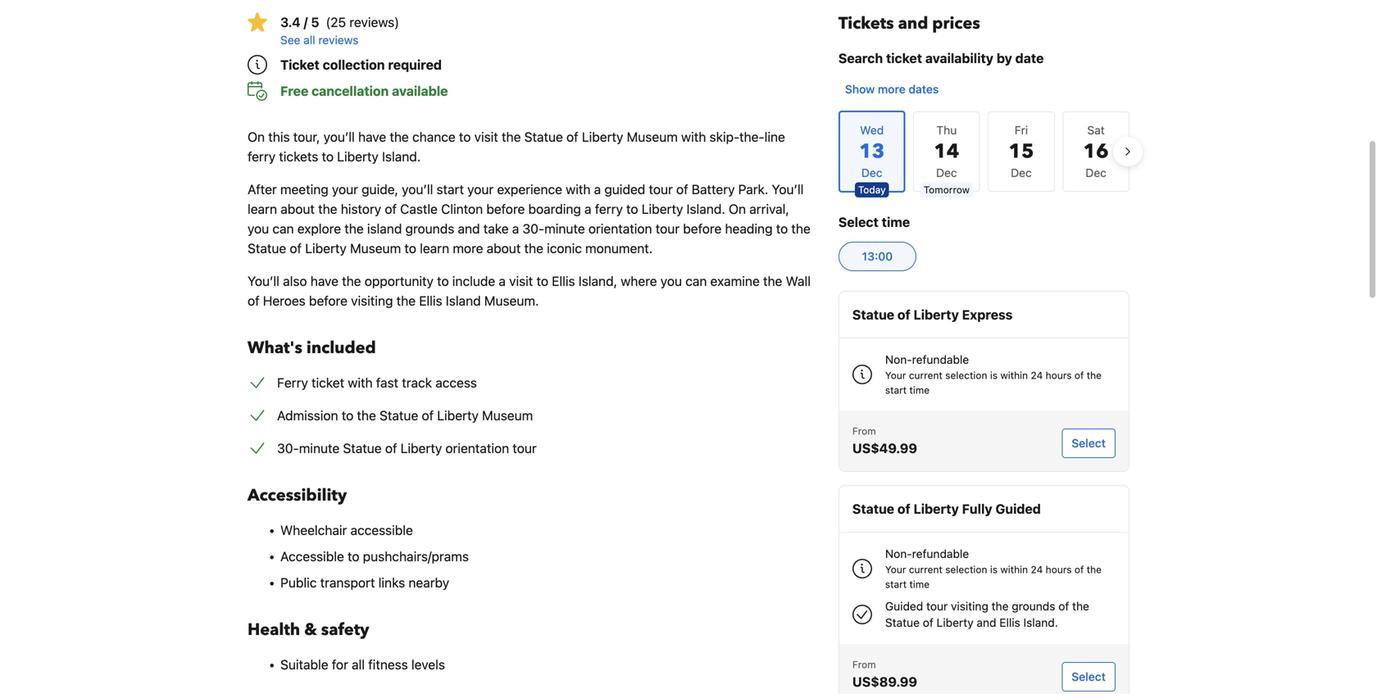 Task type: locate. For each thing, give the bounding box(es) containing it.
0 vertical spatial hours
[[1046, 370, 1072, 381]]

you'll right tour, on the left of the page
[[324, 129, 355, 145]]

0 vertical spatial select
[[839, 214, 879, 230]]

by
[[997, 50, 1013, 66]]

2 vertical spatial select
[[1072, 670, 1106, 684]]

from up us$89.99
[[853, 659, 877, 671]]

on
[[248, 129, 265, 145], [729, 201, 746, 217]]

visiting inside guided tour visiting the grounds of the statue of liberty and ellis island.
[[951, 600, 989, 613]]

museum
[[627, 129, 678, 145], [350, 241, 401, 256], [482, 408, 533, 424]]

from inside from us$49.99
[[853, 426, 877, 437]]

can inside you'll also have the opportunity to include a visit to ellis island, where you can examine the wall of heroes before visiting the ellis island museum.
[[686, 274, 707, 289]]

orientation
[[589, 221, 653, 237], [446, 441, 509, 456]]

you'll inside after meeting your guide, you'll start your experience with a guided tour of battery park. you'll learn about the history of castle clinton before boarding a ferry to liberty island. on arrival, you can explore the island grounds and take a 30-minute orientation tour before heading to the statue of liberty museum to learn more about the iconic monument.
[[772, 182, 804, 197]]

1 vertical spatial ferry
[[595, 201, 623, 217]]

1 vertical spatial within
[[1001, 564, 1029, 576]]

about
[[281, 201, 315, 217], [487, 241, 521, 256]]

take
[[484, 221, 509, 237]]

1 horizontal spatial have
[[358, 129, 386, 145]]

fri 15 dec
[[1009, 123, 1035, 180]]

visit inside you'll also have the opportunity to include a visit to ellis island, where you can examine the wall of heroes before visiting the ellis island museum.
[[509, 274, 533, 289]]

1 horizontal spatial ticket
[[887, 50, 923, 66]]

1 horizontal spatial about
[[487, 241, 521, 256]]

0 horizontal spatial on
[[248, 129, 265, 145]]

0 vertical spatial is
[[991, 370, 998, 381]]

you'll up castle
[[402, 182, 433, 197]]

2 from from the top
[[853, 659, 877, 671]]

0 horizontal spatial learn
[[248, 201, 277, 217]]

tour inside guided tour visiting the grounds of the statue of liberty and ellis island.
[[927, 600, 948, 613]]

grounds
[[406, 221, 455, 237], [1012, 600, 1056, 613]]

1 vertical spatial visit
[[509, 274, 533, 289]]

2 horizontal spatial island.
[[1024, 616, 1059, 630]]

0 vertical spatial island.
[[382, 149, 421, 164]]

0 vertical spatial within
[[1001, 370, 1029, 381]]

from inside 'from us$89.99'
[[853, 659, 877, 671]]

refundable down statue of liberty fully guided
[[913, 547, 970, 561]]

0 vertical spatial minute
[[545, 221, 585, 237]]

the
[[390, 129, 409, 145], [502, 129, 521, 145], [318, 201, 338, 217], [345, 221, 364, 237], [792, 221, 811, 237], [525, 241, 544, 256], [342, 274, 361, 289], [764, 274, 783, 289], [397, 293, 416, 309], [1087, 370, 1102, 381], [357, 408, 376, 424], [1087, 564, 1102, 576], [992, 600, 1009, 613], [1073, 600, 1090, 613]]

tickets
[[279, 149, 318, 164]]

statue down '13:00'
[[853, 307, 895, 323]]

statue up experience
[[525, 129, 563, 145]]

current down the statue of liberty express in the right of the page
[[909, 370, 943, 381]]

with
[[682, 129, 706, 145], [566, 182, 591, 197], [348, 375, 373, 391]]

0 horizontal spatial minute
[[299, 441, 340, 456]]

museum.
[[485, 293, 539, 309]]

wall
[[786, 274, 811, 289]]

is down express
[[991, 370, 998, 381]]

required
[[388, 57, 442, 73]]

dec
[[937, 166, 958, 180], [1011, 166, 1032, 180], [1086, 166, 1107, 180]]

0 horizontal spatial you'll
[[248, 274, 280, 289]]

1 vertical spatial current
[[909, 564, 943, 576]]

orientation up monument.
[[589, 221, 653, 237]]

have right also
[[311, 274, 339, 289]]

from us$49.99
[[853, 426, 918, 456]]

1 refundable from the top
[[913, 353, 970, 367]]

non-refundable your current selection is within 24 hours of the start time up guided tour visiting the grounds of the statue of liberty and ellis island.
[[886, 547, 1102, 591]]

1 vertical spatial have
[[311, 274, 339, 289]]

1 24 from the top
[[1031, 370, 1044, 381]]

sat 16 dec
[[1084, 123, 1109, 180]]

before
[[487, 201, 525, 217], [683, 221, 722, 237], [309, 293, 348, 309]]

dec for 14
[[937, 166, 958, 180]]

statue up 'from us$89.99'
[[886, 616, 920, 630]]

1 horizontal spatial before
[[487, 201, 525, 217]]

0 vertical spatial ticket
[[887, 50, 923, 66]]

island. inside guided tour visiting the grounds of the statue of liberty and ellis island.
[[1024, 616, 1059, 630]]

1 horizontal spatial and
[[899, 12, 929, 35]]

thu
[[937, 123, 957, 137]]

castle
[[400, 201, 438, 217]]

visit right chance
[[475, 129, 499, 145]]

us$49.99
[[853, 441, 918, 456]]

(25
[[326, 14, 346, 30]]

you inside you'll also have the opportunity to include a visit to ellis island, where you can examine the wall of heroes before visiting the ellis island museum.
[[661, 274, 682, 289]]

before right heroes
[[309, 293, 348, 309]]

you'll
[[324, 129, 355, 145], [402, 182, 433, 197]]

nearby
[[409, 575, 450, 591]]

1 vertical spatial you
[[661, 274, 682, 289]]

1 horizontal spatial dec
[[1011, 166, 1032, 180]]

learn down castle
[[420, 241, 450, 256]]

with left skip- on the right
[[682, 129, 706, 145]]

1 horizontal spatial orientation
[[589, 221, 653, 237]]

1 vertical spatial 24
[[1031, 564, 1044, 576]]

0 horizontal spatial you'll
[[324, 129, 355, 145]]

statue inside guided tour visiting the grounds of the statue of liberty and ellis island.
[[886, 616, 920, 630]]

0 vertical spatial and
[[899, 12, 929, 35]]

from up us$49.99
[[853, 426, 877, 437]]

2 hours from the top
[[1046, 564, 1072, 576]]

dec inside sat 16 dec
[[1086, 166, 1107, 180]]

non- down the statue of liberty express in the right of the page
[[886, 353, 913, 367]]

your up from us$49.99
[[886, 370, 907, 381]]

30- inside after meeting your guide, you'll start your experience with a guided tour of battery park. you'll learn about the history of castle clinton before boarding a ferry to liberty island. on arrival, you can explore the island grounds and take a 30-minute orientation tour before heading to the statue of liberty museum to learn more about the iconic monument.
[[523, 221, 545, 237]]

0 horizontal spatial ticket
[[312, 375, 345, 391]]

0 vertical spatial you'll
[[324, 129, 355, 145]]

1 vertical spatial non-refundable your current selection is within 24 hours of the start time
[[886, 547, 1102, 591]]

dec down the 15
[[1011, 166, 1032, 180]]

on left this
[[248, 129, 265, 145]]

1 vertical spatial with
[[566, 182, 591, 197]]

have inside on this tour, you'll have the chance to visit the statue of liberty museum with skip-the-line ferry tickets to liberty island.
[[358, 129, 386, 145]]

non-refundable your current selection is within 24 hours of the start time down express
[[886, 353, 1102, 396]]

reviews
[[319, 33, 359, 47]]

can left examine
[[686, 274, 707, 289]]

you right where
[[661, 274, 682, 289]]

1 horizontal spatial with
[[566, 182, 591, 197]]

statue down us$49.99
[[853, 502, 895, 517]]

and
[[899, 12, 929, 35], [458, 221, 480, 237], [977, 616, 997, 630]]

visit up "museum."
[[509, 274, 533, 289]]

1 from from the top
[[853, 426, 877, 437]]

more inside button
[[878, 82, 906, 96]]

2 dec from the left
[[1011, 166, 1032, 180]]

2 vertical spatial island.
[[1024, 616, 1059, 630]]

free
[[281, 83, 309, 99]]

1 horizontal spatial learn
[[420, 241, 450, 256]]

2 vertical spatial before
[[309, 293, 348, 309]]

orientation inside after meeting your guide, you'll start your experience with a guided tour of battery park. you'll learn about the history of castle clinton before boarding a ferry to liberty island. on arrival, you can explore the island grounds and take a 30-minute orientation tour before heading to the statue of liberty museum to learn more about the iconic monument.
[[589, 221, 653, 237]]

can left explore on the top left of the page
[[273, 221, 294, 237]]

a up "museum."
[[499, 274, 506, 289]]

select button for statue of liberty express
[[1062, 429, 1116, 458]]

before down battery
[[683, 221, 722, 237]]

2 horizontal spatial museum
[[627, 129, 678, 145]]

0 vertical spatial select button
[[1062, 429, 1116, 458]]

arrival,
[[750, 201, 790, 217]]

2 vertical spatial ellis
[[1000, 616, 1021, 630]]

to down "guided"
[[627, 201, 639, 217]]

0 vertical spatial ellis
[[552, 274, 575, 289]]

dec inside the thu 14 dec tomorrow
[[937, 166, 958, 180]]

0 vertical spatial you
[[248, 221, 269, 237]]

2 horizontal spatial with
[[682, 129, 706, 145]]

fitness
[[368, 657, 408, 673]]

guided right fully
[[996, 502, 1042, 517]]

island.
[[382, 149, 421, 164], [687, 201, 726, 217], [1024, 616, 1059, 630]]

start inside after meeting your guide, you'll start your experience with a guided tour of battery park. you'll learn about the history of castle clinton before boarding a ferry to liberty island. on arrival, you can explore the island grounds and take a 30-minute orientation tour before heading to the statue of liberty museum to learn more about the iconic monument.
[[437, 182, 464, 197]]

history
[[341, 201, 382, 217]]

you inside after meeting your guide, you'll start your experience with a guided tour of battery park. you'll learn about the history of castle clinton before boarding a ferry to liberty island. on arrival, you can explore the island grounds and take a 30-minute orientation tour before heading to the statue of liberty museum to learn more about the iconic monument.
[[248, 221, 269, 237]]

minute up the iconic
[[545, 221, 585, 237]]

1 vertical spatial your
[[886, 564, 907, 576]]

1 horizontal spatial you
[[661, 274, 682, 289]]

3.4
[[281, 14, 301, 30]]

guided tour visiting the grounds of the statue of liberty and ellis island.
[[886, 600, 1090, 630]]

1 within from the top
[[1001, 370, 1029, 381]]

30- down admission
[[277, 441, 299, 456]]

0 vertical spatial non-
[[886, 353, 913, 367]]

within up guided tour visiting the grounds of the statue of liberty and ellis island.
[[1001, 564, 1029, 576]]

0 vertical spatial 24
[[1031, 370, 1044, 381]]

tour,
[[293, 129, 320, 145]]

dec for 16
[[1086, 166, 1107, 180]]

0 vertical spatial can
[[273, 221, 294, 237]]

statue up 30-minute statue of liberty orientation tour
[[380, 408, 419, 424]]

0 horizontal spatial more
[[453, 241, 483, 256]]

1 vertical spatial grounds
[[1012, 600, 1056, 613]]

you'll up arrival,
[[772, 182, 804, 197]]

ticket for ferry
[[312, 375, 345, 391]]

0 vertical spatial selection
[[946, 370, 988, 381]]

1 vertical spatial you'll
[[248, 274, 280, 289]]

30-minute statue of liberty orientation tour
[[277, 441, 537, 456]]

track
[[402, 375, 432, 391]]

select for statue of liberty fully guided
[[1072, 670, 1106, 684]]

wheelchair
[[281, 523, 347, 538]]

1 horizontal spatial visit
[[509, 274, 533, 289]]

guided up 'from us$89.99'
[[886, 600, 924, 613]]

ferry inside after meeting your guide, you'll start your experience with a guided tour of battery park. you'll learn about the history of castle clinton before boarding a ferry to liberty island. on arrival, you can explore the island grounds and take a 30-minute orientation tour before heading to the statue of liberty museum to learn more about the iconic monument.
[[595, 201, 623, 217]]

you'll
[[772, 182, 804, 197], [248, 274, 280, 289]]

2 within from the top
[[1001, 564, 1029, 576]]

0 vertical spatial on
[[248, 129, 265, 145]]

1 horizontal spatial ferry
[[595, 201, 623, 217]]

ticket up show more dates
[[887, 50, 923, 66]]

your up history
[[332, 182, 358, 197]]

1 vertical spatial about
[[487, 241, 521, 256]]

dec up "tomorrow"
[[937, 166, 958, 180]]

0 vertical spatial orientation
[[589, 221, 653, 237]]

1 hours from the top
[[1046, 370, 1072, 381]]

time
[[882, 214, 911, 230], [910, 385, 930, 396], [910, 579, 930, 591]]

before up take
[[487, 201, 525, 217]]

30-
[[523, 221, 545, 237], [277, 441, 299, 456]]

cancellation
[[312, 83, 389, 99]]

0 horizontal spatial ellis
[[419, 293, 443, 309]]

can
[[273, 221, 294, 237], [686, 274, 707, 289]]

on up heading
[[729, 201, 746, 217]]

visit inside on this tour, you'll have the chance to visit the statue of liberty museum with skip-the-line ferry tickets to liberty island.
[[475, 129, 499, 145]]

non- down statue of liberty fully guided
[[886, 547, 913, 561]]

1 vertical spatial refundable
[[913, 547, 970, 561]]

1 horizontal spatial visiting
[[951, 600, 989, 613]]

ticket for search
[[887, 50, 923, 66]]

statue of liberty express
[[853, 307, 1013, 323]]

1 vertical spatial museum
[[350, 241, 401, 256]]

1 dec from the left
[[937, 166, 958, 180]]

current down statue of liberty fully guided
[[909, 564, 943, 576]]

selection down express
[[946, 370, 988, 381]]

about down 'meeting'
[[281, 201, 315, 217]]

0 vertical spatial 30-
[[523, 221, 545, 237]]

3 dec from the left
[[1086, 166, 1107, 180]]

1 vertical spatial hours
[[1046, 564, 1072, 576]]

to
[[459, 129, 471, 145], [322, 149, 334, 164], [627, 201, 639, 217], [776, 221, 788, 237], [405, 241, 417, 256], [437, 274, 449, 289], [537, 274, 549, 289], [342, 408, 354, 424], [348, 549, 360, 565]]

to right tickets
[[322, 149, 334, 164]]

0 horizontal spatial your
[[332, 182, 358, 197]]

0 horizontal spatial guided
[[886, 600, 924, 613]]

ferry
[[248, 149, 276, 164], [595, 201, 623, 217]]

with left fast
[[348, 375, 373, 391]]

1 vertical spatial on
[[729, 201, 746, 217]]

on this tour, you'll have the chance to visit the statue of liberty museum with skip-the-line ferry tickets to liberty island.
[[248, 129, 786, 164]]

links
[[379, 575, 405, 591]]

0 vertical spatial museum
[[627, 129, 678, 145]]

have inside you'll also have the opportunity to include a visit to ellis island, where you can examine the wall of heroes before visiting the ellis island museum.
[[311, 274, 339, 289]]

you down after
[[248, 221, 269, 237]]

1 vertical spatial island.
[[687, 201, 726, 217]]

1 select button from the top
[[1062, 429, 1116, 458]]

30- down boarding
[[523, 221, 545, 237]]

1 horizontal spatial you'll
[[772, 182, 804, 197]]

within
[[1001, 370, 1029, 381], [1001, 564, 1029, 576]]

selection up guided tour visiting the grounds of the statue of liberty and ellis island.
[[946, 564, 988, 576]]

2 horizontal spatial dec
[[1086, 166, 1107, 180]]

see all reviews button
[[281, 32, 813, 48]]

with up boarding
[[566, 182, 591, 197]]

guided inside guided tour visiting the grounds of the statue of liberty and ellis island.
[[886, 600, 924, 613]]

0 vertical spatial have
[[358, 129, 386, 145]]

0 horizontal spatial museum
[[350, 241, 401, 256]]

ticket right ferry
[[312, 375, 345, 391]]

accessible to pushchairs/prams
[[281, 549, 469, 565]]

1 horizontal spatial more
[[878, 82, 906, 96]]

from for us$89.99
[[853, 659, 877, 671]]

statue of liberty fully guided
[[853, 502, 1042, 517]]

select button
[[1062, 429, 1116, 458], [1062, 663, 1116, 692]]

show
[[846, 82, 875, 96]]

1 horizontal spatial on
[[729, 201, 746, 217]]

time up from us$49.99
[[910, 385, 930, 396]]

0 horizontal spatial grounds
[[406, 221, 455, 237]]

clinton
[[441, 201, 483, 217]]

1 vertical spatial guided
[[886, 600, 924, 613]]

ferry
[[277, 375, 308, 391]]

1 vertical spatial ellis
[[419, 293, 443, 309]]

monument.
[[586, 241, 653, 256]]

region
[[826, 104, 1143, 199]]

1 your from the top
[[886, 370, 907, 381]]

0 vertical spatial visiting
[[351, 293, 393, 309]]

2 select button from the top
[[1062, 663, 1116, 692]]

ferry down "guided"
[[595, 201, 623, 217]]

0 vertical spatial start
[[437, 182, 464, 197]]

ellis
[[552, 274, 575, 289], [419, 293, 443, 309], [1000, 616, 1021, 630]]

dec down 16
[[1086, 166, 1107, 180]]

1 vertical spatial minute
[[299, 441, 340, 456]]

you'll inside on this tour, you'll have the chance to visit the statue of liberty museum with skip-the-line ferry tickets to liberty island.
[[324, 129, 355, 145]]

2 non-refundable your current selection is within 24 hours of the start time from the top
[[886, 547, 1102, 591]]

1 vertical spatial more
[[453, 241, 483, 256]]

start
[[437, 182, 464, 197], [886, 385, 907, 396], [886, 579, 907, 591]]

ferry inside on this tour, you'll have the chance to visit the statue of liberty museum with skip-the-line ferry tickets to liberty island.
[[248, 149, 276, 164]]

accessible
[[281, 549, 344, 565]]

show more dates
[[846, 82, 939, 96]]

time up guided tour visiting the grounds of the statue of liberty and ellis island.
[[910, 579, 930, 591]]

1 vertical spatial selection
[[946, 564, 988, 576]]

your
[[886, 370, 907, 381], [886, 564, 907, 576]]

your up clinton
[[468, 182, 494, 197]]

park.
[[739, 182, 769, 197]]

sat
[[1088, 123, 1105, 137]]

minute down admission
[[299, 441, 340, 456]]

0 horizontal spatial can
[[273, 221, 294, 237]]

all right "for"
[[352, 657, 365, 673]]

time up '13:00'
[[882, 214, 911, 230]]

within down express
[[1001, 370, 1029, 381]]

line
[[765, 129, 786, 145]]

0 vertical spatial your
[[886, 370, 907, 381]]

is up guided tour visiting the grounds of the statue of liberty and ellis island.
[[991, 564, 998, 576]]

meeting
[[280, 182, 329, 197]]

boarding
[[529, 201, 581, 217]]

where
[[621, 274, 657, 289]]

0 vertical spatial guided
[[996, 502, 1042, 517]]

minute inside after meeting your guide, you'll start your experience with a guided tour of battery park. you'll learn about the history of castle clinton before boarding a ferry to liberty island. on arrival, you can explore the island grounds and take a 30-minute orientation tour before heading to the statue of liberty museum to learn more about the iconic monument.
[[545, 221, 585, 237]]

ferry down this
[[248, 149, 276, 164]]

health & safety
[[248, 619, 369, 642]]

to right admission
[[342, 408, 354, 424]]

learn down after
[[248, 201, 277, 217]]

on inside on this tour, you'll have the chance to visit the statue of liberty museum with skip-the-line ferry tickets to liberty island.
[[248, 129, 265, 145]]

0 horizontal spatial dec
[[937, 166, 958, 180]]

have down free cancellation available
[[358, 129, 386, 145]]

1 vertical spatial select
[[1072, 437, 1106, 450]]

public transport links nearby
[[281, 575, 450, 591]]

what's
[[248, 337, 303, 360]]

2 refundable from the top
[[913, 547, 970, 561]]

include
[[453, 274, 496, 289]]

0 horizontal spatial island.
[[382, 149, 421, 164]]

0 vertical spatial non-refundable your current selection is within 24 hours of the start time
[[886, 353, 1102, 396]]

more right show
[[878, 82, 906, 96]]

from us$89.99
[[853, 659, 918, 690]]

refundable
[[913, 353, 970, 367], [913, 547, 970, 561]]

museum inside after meeting your guide, you'll start your experience with a guided tour of battery park. you'll learn about the history of castle clinton before boarding a ferry to liberty island. on arrival, you can explore the island grounds and take a 30-minute orientation tour before heading to the statue of liberty museum to learn more about the iconic monument.
[[350, 241, 401, 256]]

about down take
[[487, 241, 521, 256]]

1 vertical spatial can
[[686, 274, 707, 289]]

dec for 15
[[1011, 166, 1032, 180]]

selection
[[946, 370, 988, 381], [946, 564, 988, 576]]

1 horizontal spatial grounds
[[1012, 600, 1056, 613]]

2 your from the top
[[886, 564, 907, 576]]

and inside after meeting your guide, you'll start your experience with a guided tour of battery park. you'll learn about the history of castle clinton before boarding a ferry to liberty island. on arrival, you can explore the island grounds and take a 30-minute orientation tour before heading to the statue of liberty museum to learn more about the iconic monument.
[[458, 221, 480, 237]]

1 horizontal spatial island.
[[687, 201, 726, 217]]

us$89.99
[[853, 675, 918, 690]]

1 vertical spatial learn
[[420, 241, 450, 256]]

dec inside 'fri 15 dec'
[[1011, 166, 1032, 180]]

ticket collection required
[[281, 57, 442, 73]]

your down statue of liberty fully guided
[[886, 564, 907, 576]]

tour
[[649, 182, 673, 197], [656, 221, 680, 237], [513, 441, 537, 456], [927, 600, 948, 613]]

orientation down the access
[[446, 441, 509, 456]]

fast
[[376, 375, 399, 391]]

1 non- from the top
[[886, 353, 913, 367]]

all down the /
[[304, 33, 315, 47]]

refundable down the statue of liberty express in the right of the page
[[913, 353, 970, 367]]

you'll up heroes
[[248, 274, 280, 289]]

before inside you'll also have the opportunity to include a visit to ellis island, where you can examine the wall of heroes before visiting the ellis island museum.
[[309, 293, 348, 309]]

more up include
[[453, 241, 483, 256]]

statue up also
[[248, 241, 286, 256]]



Task type: describe. For each thing, give the bounding box(es) containing it.
see
[[281, 33, 301, 47]]

statue down admission to the statue of liberty museum
[[343, 441, 382, 456]]

you'll inside after meeting your guide, you'll start your experience with a guided tour of battery park. you'll learn about the history of castle clinton before boarding a ferry to liberty island. on arrival, you can explore the island grounds and take a 30-minute orientation tour before heading to the statue of liberty museum to learn more about the iconic monument.
[[402, 182, 433, 197]]

0 vertical spatial learn
[[248, 201, 277, 217]]

select for statue of liberty express
[[1072, 437, 1106, 450]]

after
[[248, 182, 277, 197]]

tickets and prices
[[839, 12, 981, 35]]

safety
[[321, 619, 369, 642]]

transport
[[320, 575, 375, 591]]

liberty inside guided tour visiting the grounds of the statue of liberty and ellis island.
[[937, 616, 974, 630]]

ellis inside guided tour visiting the grounds of the statue of liberty and ellis island.
[[1000, 616, 1021, 630]]

the-
[[740, 129, 765, 145]]

guided
[[605, 182, 646, 197]]

date
[[1016, 50, 1044, 66]]

after meeting your guide, you'll start your experience with a guided tour of battery park. you'll learn about the history of castle clinton before boarding a ferry to liberty island. on arrival, you can explore the island grounds and take a 30-minute orientation tour before heading to the statue of liberty museum to learn more about the iconic monument.
[[248, 182, 811, 256]]

to up island
[[437, 274, 449, 289]]

island
[[367, 221, 402, 237]]

this
[[268, 129, 290, 145]]

2 is from the top
[[991, 564, 998, 576]]

included
[[307, 337, 376, 360]]

suitable for all fitness levels
[[281, 657, 445, 673]]

2 non- from the top
[[886, 547, 913, 561]]

/
[[304, 14, 308, 30]]

to up 'opportunity'
[[405, 241, 417, 256]]

suitable
[[281, 657, 329, 673]]

experience
[[497, 182, 563, 197]]

island. inside after meeting your guide, you'll start your experience with a guided tour of battery park. you'll learn about the history of castle clinton before boarding a ferry to liberty island. on arrival, you can explore the island grounds and take a 30-minute orientation tour before heading to the statue of liberty museum to learn more about the iconic monument.
[[687, 201, 726, 217]]

0 vertical spatial before
[[487, 201, 525, 217]]

levels
[[412, 657, 445, 673]]

2 selection from the top
[[946, 564, 988, 576]]

statue inside after meeting your guide, you'll start your experience with a guided tour of battery park. you'll learn about the history of castle clinton before boarding a ferry to liberty island. on arrival, you can explore the island grounds and take a 30-minute orientation tour before heading to the statue of liberty museum to learn more about the iconic monument.
[[248, 241, 286, 256]]

what's included
[[248, 337, 376, 360]]

island
[[446, 293, 481, 309]]

visiting inside you'll also have the opportunity to include a visit to ellis island, where you can examine the wall of heroes before visiting the ellis island museum.
[[351, 293, 393, 309]]

accessible
[[351, 523, 413, 538]]

region containing 14
[[826, 104, 1143, 199]]

1 non-refundable your current selection is within 24 hours of the start time from the top
[[886, 353, 1102, 396]]

5
[[311, 14, 319, 30]]

2 your from the left
[[468, 182, 494, 197]]

select time
[[839, 214, 911, 230]]

battery
[[692, 182, 735, 197]]

wheelchair accessible
[[281, 523, 413, 538]]

a right take
[[512, 221, 519, 237]]

museum inside on this tour, you'll have the chance to visit the statue of liberty museum with skip-the-line ferry tickets to liberty island.
[[627, 129, 678, 145]]

16
[[1084, 138, 1109, 165]]

13:00
[[863, 250, 893, 263]]

1 vertical spatial orientation
[[446, 441, 509, 456]]

search ticket availability by date
[[839, 50, 1044, 66]]

ferry ticket with fast track access
[[277, 375, 477, 391]]

1 horizontal spatial all
[[352, 657, 365, 673]]

2 24 from the top
[[1031, 564, 1044, 576]]

collection
[[323, 57, 385, 73]]

of inside you'll also have the opportunity to include a visit to ellis island, where you can examine the wall of heroes before visiting the ellis island museum.
[[248, 293, 260, 309]]

to up "museum."
[[537, 274, 549, 289]]

pushchairs/prams
[[363, 549, 469, 565]]

also
[[283, 274, 307, 289]]

2 current from the top
[[909, 564, 943, 576]]

examine
[[711, 274, 760, 289]]

a inside you'll also have the opportunity to include a visit to ellis island, where you can examine the wall of heroes before visiting the ellis island museum.
[[499, 274, 506, 289]]

search
[[839, 50, 883, 66]]

tickets
[[839, 12, 894, 35]]

chance
[[413, 129, 456, 145]]

guide,
[[362, 182, 399, 197]]

you'll also have the opportunity to include a visit to ellis island, where you can examine the wall of heroes before visiting the ellis island museum.
[[248, 274, 811, 309]]

3.4 / 5 (25 reviews) see all reviews
[[281, 14, 399, 47]]

for
[[332, 657, 348, 673]]

fri
[[1015, 123, 1029, 137]]

0 vertical spatial about
[[281, 201, 315, 217]]

with inside on this tour, you'll have the chance to visit the statue of liberty museum with skip-the-line ferry tickets to liberty island.
[[682, 129, 706, 145]]

1 vertical spatial before
[[683, 221, 722, 237]]

1 is from the top
[[991, 370, 998, 381]]

2 vertical spatial with
[[348, 375, 373, 391]]

1 vertical spatial time
[[910, 385, 930, 396]]

select button for statue of liberty fully guided
[[1062, 663, 1116, 692]]

to up 'transport'
[[348, 549, 360, 565]]

0 horizontal spatial 30-
[[277, 441, 299, 456]]

2 vertical spatial start
[[886, 579, 907, 591]]

explore
[[298, 221, 341, 237]]

1 horizontal spatial guided
[[996, 502, 1042, 517]]

admission to the statue of liberty museum
[[277, 408, 533, 424]]

a left "guided"
[[594, 182, 601, 197]]

you'll inside you'll also have the opportunity to include a visit to ellis island, where you can examine the wall of heroes before visiting the ellis island museum.
[[248, 274, 280, 289]]

15
[[1009, 138, 1035, 165]]

fully
[[963, 502, 993, 517]]

14
[[934, 138, 960, 165]]

0 vertical spatial time
[[882, 214, 911, 230]]

1 selection from the top
[[946, 370, 988, 381]]

and inside guided tour visiting the grounds of the statue of liberty and ellis island.
[[977, 616, 997, 630]]

prices
[[933, 12, 981, 35]]

more inside after meeting your guide, you'll start your experience with a guided tour of battery park. you'll learn about the history of castle clinton before boarding a ferry to liberty island. on arrival, you can explore the island grounds and take a 30-minute orientation tour before heading to the statue of liberty museum to learn more about the iconic monument.
[[453, 241, 483, 256]]

with inside after meeting your guide, you'll start your experience with a guided tour of battery park. you'll learn about the history of castle clinton before boarding a ferry to liberty island. on arrival, you can explore the island grounds and take a 30-minute orientation tour before heading to the statue of liberty museum to learn more about the iconic monument.
[[566, 182, 591, 197]]

reviews)
[[350, 14, 399, 30]]

visit for to
[[475, 129, 499, 145]]

free cancellation available
[[281, 83, 448, 99]]

1 your from the left
[[332, 182, 358, 197]]

&
[[304, 619, 317, 642]]

health
[[248, 619, 300, 642]]

heading
[[725, 221, 773, 237]]

all inside 3.4 / 5 (25 reviews) see all reviews
[[304, 33, 315, 47]]

skip-
[[710, 129, 740, 145]]

from for us$49.99
[[853, 426, 877, 437]]

opportunity
[[365, 274, 434, 289]]

grounds inside after meeting your guide, you'll start your experience with a guided tour of battery park. you'll learn about the history of castle clinton before boarding a ferry to liberty island. on arrival, you can explore the island grounds and take a 30-minute orientation tour before heading to the statue of liberty museum to learn more about the iconic monument.
[[406, 221, 455, 237]]

2 vertical spatial museum
[[482, 408, 533, 424]]

express
[[963, 307, 1013, 323]]

2 vertical spatial time
[[910, 579, 930, 591]]

a right boarding
[[585, 201, 592, 217]]

can inside after meeting your guide, you'll start your experience with a guided tour of battery park. you'll learn about the history of castle clinton before boarding a ferry to liberty island. on arrival, you can explore the island grounds and take a 30-minute orientation tour before heading to the statue of liberty museum to learn more about the iconic monument.
[[273, 221, 294, 237]]

ticket
[[281, 57, 320, 73]]

to down arrival,
[[776, 221, 788, 237]]

tomorrow
[[924, 184, 970, 196]]

statue inside on this tour, you'll have the chance to visit the statue of liberty museum with skip-the-line ferry tickets to liberty island.
[[525, 129, 563, 145]]

1 vertical spatial start
[[886, 385, 907, 396]]

island,
[[579, 274, 618, 289]]

on inside after meeting your guide, you'll start your experience with a guided tour of battery park. you'll learn about the history of castle clinton before boarding a ferry to liberty island. on arrival, you can explore the island grounds and take a 30-minute orientation tour before heading to the statue of liberty museum to learn more about the iconic monument.
[[729, 201, 746, 217]]

show more dates button
[[839, 75, 946, 104]]

island. inside on this tour, you'll have the chance to visit the statue of liberty museum with skip-the-line ferry tickets to liberty island.
[[382, 149, 421, 164]]

visit for a
[[509, 274, 533, 289]]

grounds inside guided tour visiting the grounds of the statue of liberty and ellis island.
[[1012, 600, 1056, 613]]

thu 14 dec tomorrow
[[924, 123, 970, 196]]

of inside on this tour, you'll have the chance to visit the statue of liberty museum with skip-the-line ferry tickets to liberty island.
[[567, 129, 579, 145]]

to right chance
[[459, 129, 471, 145]]

1 current from the top
[[909, 370, 943, 381]]



Task type: vqa. For each thing, say whether or not it's contained in the screenshot.
second the Bed from right
no



